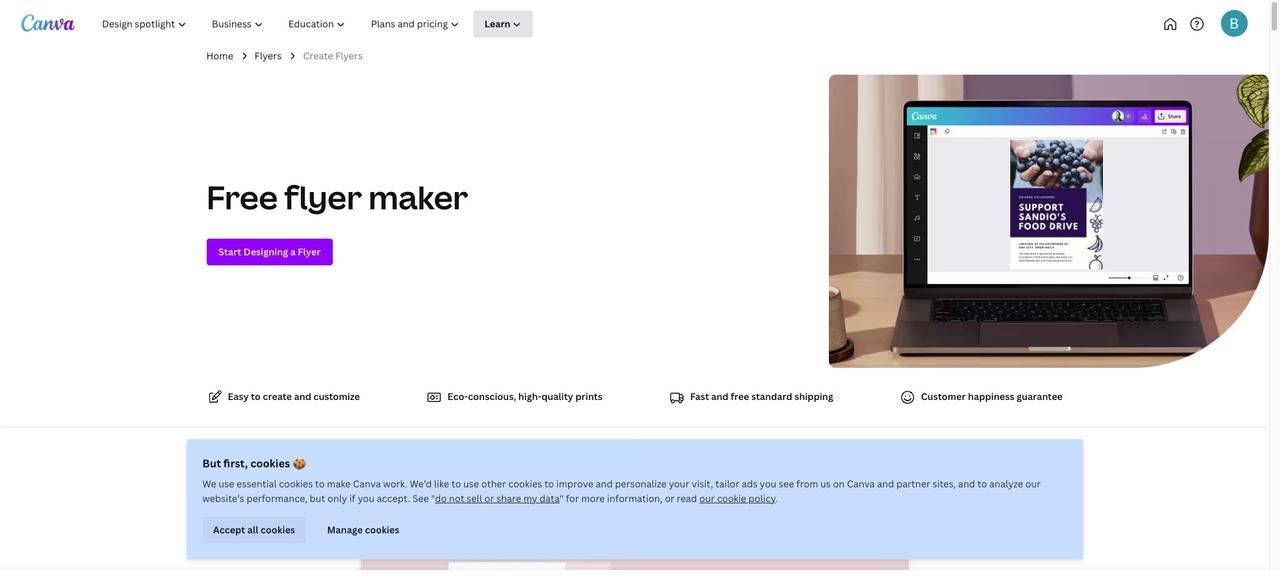 Task type: locate. For each thing, give the bounding box(es) containing it.
ever
[[526, 461, 549, 475]]

1 vertical spatial our
[[700, 492, 715, 505]]

cookies
[[250, 456, 290, 471], [279, 478, 313, 490], [509, 478, 542, 490], [261, 524, 295, 536], [365, 524, 400, 536]]

cookies down accept.
[[365, 524, 400, 536]]

1 horizontal spatial or
[[665, 492, 675, 505]]

fast
[[690, 391, 709, 403]]

2 vertical spatial flyer
[[396, 478, 419, 492]]

from
[[855, 461, 880, 475], [797, 478, 819, 490]]

flyers right "home"
[[255, 49, 282, 62]]

to right like at the bottom of page
[[452, 478, 461, 490]]

manage cookies button
[[317, 517, 410, 544]]

1 horizontal spatial "
[[560, 492, 564, 505]]

us
[[821, 478, 831, 490]]

and left "free"
[[712, 391, 729, 403]]

1 vertical spatial flyer
[[429, 461, 452, 475]]

we
[[202, 478, 216, 490]]

policy
[[749, 492, 776, 505]]

do not sell or share my data link
[[435, 492, 560, 505]]

0 horizontal spatial you
[[358, 492, 375, 505]]

cookies inside button
[[261, 524, 295, 536]]

our right the analyze
[[1026, 478, 1041, 490]]

top level navigation element
[[91, 11, 579, 37]]

free
[[731, 391, 750, 403]]

from left us
[[797, 478, 819, 490]]

personalize
[[615, 478, 667, 490]]

to left the analyze
[[978, 478, 988, 490]]

to right easy
[[251, 391, 261, 403]]

cookies up the essential
[[250, 456, 290, 471]]

0 vertical spatial from
[[855, 461, 880, 475]]

choose
[[739, 461, 776, 475]]

2 canva from the left
[[847, 478, 875, 490]]

flyer
[[284, 176, 362, 219], [429, 461, 452, 475], [396, 478, 419, 492]]

make
[[327, 478, 351, 490]]

happiness
[[968, 391, 1015, 403]]

our down visit,
[[700, 492, 715, 505]]

0 vertical spatial our
[[1026, 478, 1041, 490]]

0 horizontal spatial flyers
[[255, 49, 282, 62]]

and down idea
[[878, 478, 895, 490]]

1 horizontal spatial use
[[464, 478, 479, 490]]

maker
[[369, 176, 469, 219]]

we'd
[[410, 478, 432, 490]]

we use essential cookies to make canva work. we'd like to use other cookies to improve and personalize your visit, tailor ads you see from us on canva and partner sites, and to analyze our website's performance, but only if you accept. see "
[[202, 478, 1041, 505]]

cookies up my
[[509, 478, 542, 490]]

information,
[[607, 492, 663, 505]]

from right go
[[855, 461, 880, 475]]

to up but
[[315, 478, 325, 490]]

sites,
[[933, 478, 956, 490]]

you'll up the 'other'
[[495, 461, 523, 475]]

only
[[328, 492, 347, 505]]

more
[[582, 492, 605, 505]]

0 horizontal spatial or
[[485, 492, 494, 505]]

use up sell
[[464, 478, 479, 490]]

1 horizontal spatial you'll
[[809, 461, 837, 475]]

🍪
[[293, 456, 306, 471]]

the
[[370, 461, 387, 475]]

1 vertical spatial you
[[358, 492, 375, 505]]

you'll up us
[[809, 461, 837, 475]]

manage
[[327, 524, 363, 536]]

0 vertical spatial flyer
[[284, 176, 362, 219]]

templates
[[671, 461, 723, 475]]

1 horizontal spatial flyers
[[336, 49, 363, 62]]

to up data
[[545, 478, 554, 490]]

creator
[[455, 461, 493, 475]]

customer
[[921, 391, 966, 403]]

you'll
[[495, 461, 523, 475], [809, 461, 837, 475]]

0 horizontal spatial from
[[797, 478, 819, 490]]

customer happiness guarantee
[[921, 391, 1063, 403]]

it's the easiest flyer creator you'll ever use. with thousands of templates to choose from, you'll go from idea to finished flyer in minutes.
[[352, 461, 917, 492]]

2 flyers from the left
[[336, 49, 363, 62]]

0 horizontal spatial you'll
[[495, 461, 523, 475]]

1 horizontal spatial canva
[[847, 478, 875, 490]]

and
[[294, 391, 311, 403], [712, 391, 729, 403], [596, 478, 613, 490], [878, 478, 895, 490], [959, 478, 976, 490]]

you up policy
[[760, 478, 777, 490]]

2 horizontal spatial flyer
[[429, 461, 452, 475]]

customize
[[314, 391, 360, 403]]

accept all cookies
[[213, 524, 295, 536]]

you right if at left bottom
[[358, 492, 375, 505]]

home link
[[206, 49, 233, 64]]

use up website's
[[219, 478, 234, 490]]

visit,
[[692, 478, 714, 490]]

prints
[[576, 391, 603, 403]]

0 horizontal spatial canva
[[353, 478, 381, 490]]

use.
[[551, 461, 572, 475]]

or right sell
[[485, 492, 494, 505]]

our inside we use essential cookies to make canva work. we'd like to use other cookies to improve and personalize your visit, tailor ads you see from us on canva and partner sites, and to analyze our website's performance, but only if you accept. see "
[[1026, 478, 1041, 490]]

home
[[206, 49, 233, 62]]

" left for
[[560, 492, 564, 505]]

flyers
[[255, 49, 282, 62], [336, 49, 363, 62]]

eco-conscious, high-quality prints
[[448, 391, 603, 403]]

like
[[434, 478, 449, 490]]

in
[[422, 478, 431, 492]]

flyers right create
[[336, 49, 363, 62]]

not
[[449, 492, 465, 505]]

0 horizontal spatial "
[[431, 492, 435, 505]]

minutes.
[[434, 478, 478, 492]]

1 horizontal spatial our
[[1026, 478, 1041, 490]]

0 horizontal spatial our
[[700, 492, 715, 505]]

it's
[[352, 461, 368, 475]]

1 canva from the left
[[353, 478, 381, 490]]

.
[[776, 492, 778, 505]]

canva
[[353, 478, 381, 490], [847, 478, 875, 490]]

or left the read
[[665, 492, 675, 505]]

0 vertical spatial you
[[760, 478, 777, 490]]

see
[[413, 492, 429, 505]]

canva right on in the bottom of the page
[[847, 478, 875, 490]]

" right see
[[431, 492, 435, 505]]

canva down it's
[[353, 478, 381, 490]]

data
[[540, 492, 560, 505]]

create flyers
[[303, 49, 363, 62]]

1 vertical spatial from
[[797, 478, 819, 490]]

you
[[760, 478, 777, 490], [358, 492, 375, 505]]

thousands
[[601, 461, 655, 475]]

event flyer image
[[1011, 140, 1103, 270]]

0 horizontal spatial use
[[219, 478, 234, 490]]

finished
[[352, 478, 393, 492]]

1 horizontal spatial from
[[855, 461, 880, 475]]

1 horizontal spatial you
[[760, 478, 777, 490]]

1 " from the left
[[431, 492, 435, 505]]

cookies right all
[[261, 524, 295, 536]]

sell
[[467, 492, 482, 505]]



Task type: vqa. For each thing, say whether or not it's contained in the screenshot.
1st Canva from the right
yes



Task type: describe. For each thing, give the bounding box(es) containing it.
website's
[[202, 492, 244, 505]]

create
[[303, 49, 333, 62]]

for
[[566, 492, 579, 505]]

our cookie policy link
[[700, 492, 776, 505]]

to up tailor
[[725, 461, 736, 475]]

easiest
[[390, 461, 426, 475]]

of
[[658, 461, 668, 475]]

but first, cookies 🍪
[[202, 456, 306, 471]]

accept all cookies button
[[202, 517, 306, 544]]

create
[[263, 391, 292, 403]]

cookie
[[717, 492, 747, 505]]

share
[[497, 492, 521, 505]]

eco-
[[448, 391, 468, 403]]

with
[[574, 461, 598, 475]]

high-
[[519, 391, 542, 403]]

2 " from the left
[[560, 492, 564, 505]]

and right the sites,
[[959, 478, 976, 490]]

and right create
[[294, 391, 311, 403]]

conscious,
[[468, 391, 516, 403]]

do not sell or share my data " for more information, or read our cookie policy .
[[435, 492, 778, 505]]

easy
[[228, 391, 249, 403]]

essential
[[237, 478, 277, 490]]

1 you'll from the left
[[495, 461, 523, 475]]

and up do not sell or share my data " for more information, or read our cookie policy .
[[596, 478, 613, 490]]

" inside we use essential cookies to make canva work. we'd like to use other cookies to improve and personalize your visit, tailor ads you see from us on canva and partner sites, and to analyze our website's performance, but only if you accept. see "
[[431, 492, 435, 505]]

2 you'll from the left
[[809, 461, 837, 475]]

2 or from the left
[[665, 492, 675, 505]]

work.
[[383, 478, 408, 490]]

cookies down 🍪 at the left of the page
[[279, 478, 313, 490]]

manage cookies
[[327, 524, 400, 536]]

flyers image
[[352, 515, 918, 570]]

from,
[[779, 461, 807, 475]]

first,
[[224, 456, 248, 471]]

from inside it's the easiest flyer creator you'll ever use. with thousands of templates to choose from, you'll go from idea to finished flyer in minutes.
[[855, 461, 880, 475]]

quality
[[542, 391, 574, 403]]

guarantee
[[1017, 391, 1063, 403]]

my
[[524, 492, 538, 505]]

performance,
[[247, 492, 308, 505]]

but
[[202, 456, 221, 471]]

to up partner
[[907, 461, 917, 475]]

but
[[310, 492, 325, 505]]

0 horizontal spatial flyer
[[284, 176, 362, 219]]

easy to create and customize
[[228, 391, 360, 403]]

go
[[840, 461, 852, 475]]

partner
[[897, 478, 931, 490]]

1 or from the left
[[485, 492, 494, 505]]

fast and free standard shipping
[[690, 391, 834, 403]]

2 use from the left
[[464, 478, 479, 490]]

1 flyers from the left
[[255, 49, 282, 62]]

from inside we use essential cookies to make canva work. we'd like to use other cookies to improve and personalize your visit, tailor ads you see from us on canva and partner sites, and to analyze our website's performance, but only if you accept. see "
[[797, 478, 819, 490]]

improve
[[557, 478, 594, 490]]

accept.
[[377, 492, 410, 505]]

other
[[482, 478, 506, 490]]

do
[[435, 492, 447, 505]]

accept
[[213, 524, 245, 536]]

1 use from the left
[[219, 478, 234, 490]]

free
[[206, 176, 278, 219]]

free flyer maker
[[206, 176, 469, 219]]

1 horizontal spatial flyer
[[396, 478, 419, 492]]

all
[[248, 524, 259, 536]]

if
[[350, 492, 356, 505]]

ads
[[742, 478, 758, 490]]

standard
[[752, 391, 793, 403]]

see
[[779, 478, 795, 490]]

analyze
[[990, 478, 1024, 490]]

your
[[669, 478, 690, 490]]

idea
[[882, 461, 904, 475]]

read
[[677, 492, 697, 505]]

on
[[833, 478, 845, 490]]

cookies inside button
[[365, 524, 400, 536]]

flyers link
[[255, 49, 282, 64]]

tailor
[[716, 478, 740, 490]]

shipping
[[795, 391, 834, 403]]



